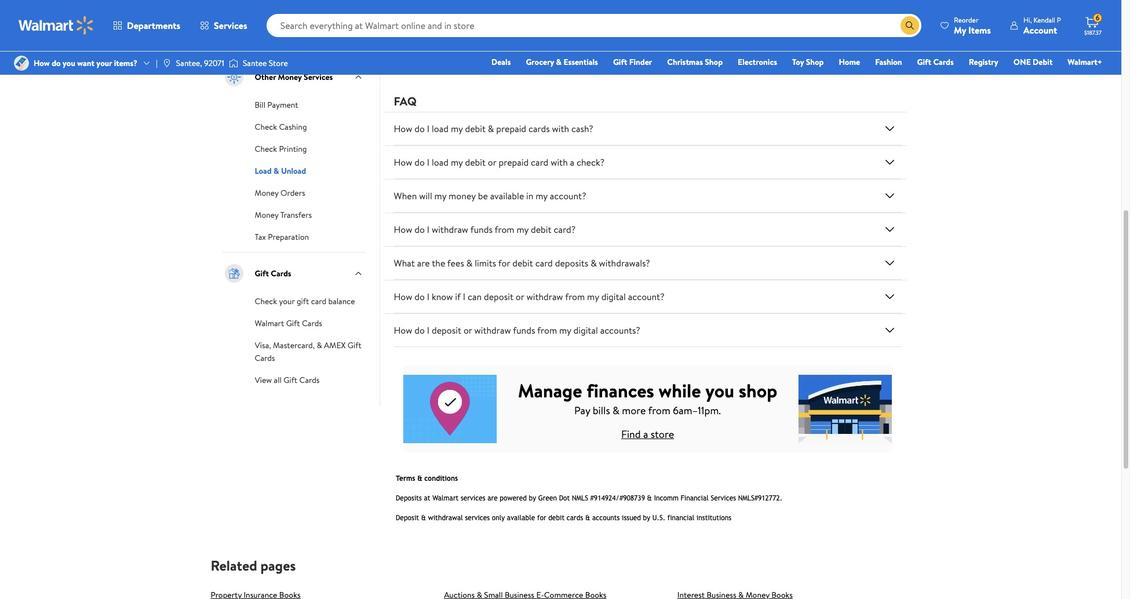 Task type: locate. For each thing, give the bounding box(es) containing it.
debit inside "link"
[[295, 35, 315, 46]]

prepaid for card
[[499, 156, 529, 169]]

digital up accounts?
[[601, 291, 626, 303]]

do for how do i load my debit & prepaid cards with cash?
[[415, 122, 425, 135]]

withdraw up fees
[[432, 223, 468, 236]]

0 horizontal spatial your
[[96, 57, 112, 69]]

shop inside 'christmas shop' link
[[705, 56, 723, 68]]

0 vertical spatial gift cards
[[917, 56, 954, 68]]

gift up the mastercard,
[[286, 318, 300, 329]]

1 horizontal spatial deposit
[[484, 291, 514, 303]]

1 horizontal spatial services
[[304, 71, 333, 83]]

2 shop from the left
[[806, 56, 824, 68]]

will
[[419, 190, 432, 202]]

one down the account
[[1014, 56, 1031, 68]]

1 horizontal spatial one
[[1014, 56, 1031, 68]]

 image down walmart image
[[14, 56, 29, 71]]

load for how do i load my debit or prepaid card with a check?
[[432, 156, 449, 169]]

do for how do i deposit or withdraw funds from my digital accounts?
[[415, 324, 425, 337]]

1 vertical spatial services
[[304, 71, 333, 83]]

2 check from the top
[[255, 143, 277, 155]]

prepaid left "cards" in the top left of the page
[[496, 122, 526, 135]]

1 vertical spatial one
[[1014, 56, 1031, 68]]

0 vertical spatial card
[[531, 156, 548, 169]]

cards down "visa, mastercard, & amex gift cards"
[[299, 374, 320, 386]]

1 horizontal spatial a
[[643, 427, 648, 442]]

services down the reloadable debit cards
[[304, 71, 333, 83]]

debit right for
[[512, 257, 533, 270]]

money up tax at the top left of page
[[255, 209, 279, 221]]

grocery
[[526, 56, 554, 68]]

green
[[255, 13, 277, 24]]

in
[[526, 190, 533, 202]]

faq
[[394, 93, 417, 109]]

debit
[[295, 35, 315, 46], [1033, 56, 1053, 68]]

gift finder
[[613, 56, 652, 68]]

0 vertical spatial one
[[646, 35, 669, 49]]

 image
[[162, 59, 171, 68]]

1 horizontal spatial  image
[[229, 57, 238, 69]]

my down how do i know if i can deposit or withdraw from my digital account?
[[559, 324, 571, 337]]

gift left finder
[[613, 56, 627, 68]]

deposit down know
[[432, 324, 461, 337]]

shop right christmas
[[705, 56, 723, 68]]

1 horizontal spatial funds
[[513, 324, 535, 337]]

i for how do i load my debit or prepaid card with a check?
[[427, 156, 430, 169]]

0 horizontal spatial get
[[554, 11, 571, 25]]

& up the how do i load my debit or prepaid card with a check?
[[488, 122, 494, 135]]

1 vertical spatial check
[[255, 143, 277, 155]]

0 vertical spatial with
[[552, 122, 569, 135]]

2 horizontal spatial withdraw
[[527, 291, 563, 303]]

while
[[659, 378, 701, 403]]

get
[[554, 11, 571, 25], [627, 35, 644, 49]]

a left check?
[[570, 156, 574, 169]]

3 check from the top
[[255, 296, 277, 307]]

0 vertical spatial you
[[63, 57, 75, 69]]

what are the fees & limits for debit card deposits & withdrawals? image
[[883, 256, 897, 270]]

get left the 3%
[[554, 11, 571, 25]]

check printing link
[[255, 142, 307, 155]]

know
[[432, 291, 453, 303]]

1 vertical spatial deposit
[[432, 324, 461, 337]]

2 vertical spatial withdraw
[[474, 324, 511, 337]]

load & unload
[[255, 165, 306, 177]]

cards down visa,
[[255, 352, 275, 364]]

from inside manage finances while you shop pay bills & more from 6am–11pm.
[[648, 403, 670, 418]]

withdraw down can
[[474, 324, 511, 337]]

toy shop
[[792, 56, 824, 68]]

6
[[1096, 13, 1100, 23]]

& right the load on the left top of page
[[274, 165, 279, 177]]

2 vertical spatial card
[[311, 296, 326, 307]]

manage your finances while you shop. pay bills and more from six am to eleven pm. find a store. image
[[403, 375, 892, 444]]

card right gift on the left
[[311, 296, 326, 307]]

0 horizontal spatial deposit
[[432, 324, 461, 337]]

debit up be
[[465, 156, 486, 169]]

other
[[255, 71, 276, 83]]

0 vertical spatial debit
[[295, 35, 315, 46]]

you inside manage finances while you shop pay bills & more from 6am–11pm.
[[705, 378, 734, 403]]

0 horizontal spatial a
[[570, 156, 574, 169]]

santee,
[[176, 57, 202, 69]]

0 horizontal spatial account?
[[550, 190, 586, 202]]

prepaid up available
[[499, 156, 529, 169]]

1 horizontal spatial digital
[[601, 291, 626, 303]]

0 vertical spatial services
[[214, 19, 247, 32]]

find
[[621, 427, 641, 442]]

how for how do i load my debit or prepaid card with a check?
[[394, 156, 412, 169]]

gift right fashion
[[917, 56, 931, 68]]

check?
[[577, 156, 605, 169]]

fees
[[447, 257, 464, 270]]

0 vertical spatial money
[[278, 71, 302, 83]]

from up 'store'
[[648, 403, 670, 418]]

christmas shop link
[[662, 56, 728, 68]]

how do i withdraw funds from my debit card? image
[[883, 223, 897, 237]]

2 horizontal spatial or
[[516, 291, 524, 303]]

& inside manage finances while you shop pay bills & more from 6am–11pm.
[[613, 403, 620, 418]]

how
[[34, 57, 50, 69], [394, 122, 412, 135], [394, 156, 412, 169], [394, 223, 412, 236], [394, 291, 412, 303], [394, 324, 412, 337]]

your right want
[[96, 57, 112, 69]]

you left shop
[[705, 378, 734, 403]]

christmas
[[667, 56, 703, 68]]

your
[[96, 57, 112, 69], [279, 296, 295, 307]]

gift right amex
[[348, 340, 362, 351]]

find a store
[[621, 427, 674, 442]]

shop inside toy shop link
[[806, 56, 824, 68]]

& left amex
[[317, 340, 322, 351]]

|
[[156, 57, 158, 69]]

account? up card?
[[550, 190, 586, 202]]

my right "will"
[[434, 190, 446, 202]]

for
[[498, 257, 510, 270]]

0 horizontal spatial shop
[[705, 56, 723, 68]]

2 vertical spatial money
[[255, 209, 279, 221]]

cards up other money services
[[317, 35, 337, 46]]

p
[[1057, 15, 1061, 25]]

gift inside "visa, mastercard, & amex gift cards"
[[348, 340, 362, 351]]

i for how do i withdraw funds from my debit card?
[[427, 223, 430, 236]]

1 check from the top
[[255, 121, 277, 133]]

gift cards down tax preparation
[[255, 268, 291, 279]]

deals link
[[486, 56, 516, 68]]

bill payment
[[255, 99, 298, 111]]

do
[[52, 57, 61, 69], [415, 122, 425, 135], [415, 156, 425, 169], [415, 223, 425, 236], [415, 291, 425, 303], [415, 324, 425, 337]]

 image
[[14, 56, 29, 71], [229, 57, 238, 69]]

1 horizontal spatial gift cards
[[917, 56, 954, 68]]

gift cards
[[917, 56, 954, 68], [255, 268, 291, 279]]

kendall
[[1034, 15, 1055, 25]]

money down 'store' on the top left of the page
[[278, 71, 302, 83]]

account? down the "withdrawals?"
[[628, 291, 665, 303]]

1 vertical spatial money
[[255, 187, 279, 199]]

all
[[274, 374, 282, 386]]

1 vertical spatial digital
[[573, 324, 598, 337]]

services left green
[[214, 19, 247, 32]]

one debit link
[[1008, 56, 1058, 68]]

orders
[[281, 187, 305, 199]]

debit down the account
[[1033, 56, 1053, 68]]

1 horizontal spatial get
[[627, 35, 644, 49]]

do for how do you want your items?
[[52, 57, 61, 69]]

visa,
[[255, 340, 271, 351]]

gift cards right 'fashion' link on the right
[[917, 56, 954, 68]]

1 vertical spatial a
[[643, 427, 648, 442]]

from down deposits
[[565, 291, 585, 303]]

or down can
[[464, 324, 472, 337]]

cards inside "link"
[[317, 35, 337, 46]]

green dot
[[255, 13, 292, 24]]

bills
[[593, 403, 610, 418]]

with for card
[[551, 156, 568, 169]]

load
[[432, 122, 449, 135], [432, 156, 449, 169]]

1 vertical spatial with
[[551, 156, 568, 169]]

funds down how do i know if i can deposit or withdraw from my digital account?
[[513, 324, 535, 337]]

services button
[[190, 12, 257, 39]]

apply
[[717, 11, 741, 25]]

related pages
[[211, 556, 296, 576]]

electronics link
[[733, 56, 782, 68]]

you left want
[[63, 57, 75, 69]]

store
[[269, 57, 288, 69]]

Search search field
[[266, 14, 922, 37]]

with right "cards" in the top left of the page
[[552, 122, 569, 135]]

printing
[[279, 143, 307, 155]]

debit left card?
[[531, 223, 552, 236]]

0 vertical spatial a
[[570, 156, 574, 169]]

other money services
[[255, 71, 333, 83]]

0 vertical spatial get
[[554, 11, 571, 25]]

gift inside 'walmart gift cards' 'link'
[[286, 318, 300, 329]]

my
[[451, 122, 463, 135], [451, 156, 463, 169], [434, 190, 446, 202], [536, 190, 548, 202], [517, 223, 529, 236], [587, 291, 599, 303], [559, 324, 571, 337]]

funds down be
[[470, 223, 493, 236]]

2 vertical spatial check
[[255, 296, 277, 307]]

0 horizontal spatial debit
[[295, 35, 315, 46]]

1 load from the top
[[432, 122, 449, 135]]

1 vertical spatial card
[[535, 257, 553, 270]]

gift
[[297, 296, 309, 307]]

digital
[[601, 291, 626, 303], [573, 324, 598, 337]]

check cashing
[[255, 121, 307, 133]]

1 vertical spatial funds
[[513, 324, 535, 337]]

be
[[478, 190, 488, 202]]

1 horizontal spatial or
[[488, 156, 496, 169]]

funds
[[470, 223, 493, 236], [513, 324, 535, 337]]

1 vertical spatial your
[[279, 296, 295, 307]]

card left deposits
[[535, 257, 553, 270]]

check down bill
[[255, 121, 277, 133]]

gift finder link
[[608, 56, 657, 68]]

pay
[[574, 403, 590, 418]]

& right bills
[[613, 403, 620, 418]]

shop right toy
[[806, 56, 824, 68]]

1 vertical spatial gift cards
[[255, 268, 291, 279]]

how for how do i load my debit & prepaid cards with cash?
[[394, 122, 412, 135]]

gift right all
[[284, 374, 297, 386]]

walmart gift cards link
[[255, 316, 322, 329]]

how do i load my debit or prepaid card with a check?
[[394, 156, 605, 169]]

1 vertical spatial account?
[[628, 291, 665, 303]]

from up for
[[495, 223, 514, 236]]

when
[[394, 190, 417, 202]]

0 horizontal spatial digital
[[573, 324, 598, 337]]

with left check?
[[551, 156, 568, 169]]

grocery & essentials
[[526, 56, 598, 68]]

gift cards inside gift cards link
[[917, 56, 954, 68]]

finances
[[587, 378, 654, 403]]

from down how do i know if i can deposit or withdraw from my digital account?
[[537, 324, 557, 337]]

0 horizontal spatial you
[[63, 57, 75, 69]]

6 $187.37
[[1084, 13, 1102, 37]]

card for prepaid
[[531, 156, 548, 169]]

withdraw down the what are the fees & limits for debit card deposits & withdrawals?
[[527, 291, 563, 303]]

want
[[77, 57, 94, 69]]

debit for reloadable
[[295, 35, 315, 46]]

how do i know if i can deposit or withdraw from my digital account?
[[394, 291, 665, 303]]

1 vertical spatial get
[[627, 35, 644, 49]]

account?
[[550, 190, 586, 202], [628, 291, 665, 303]]

or down the what are the fees & limits for debit card deposits & withdrawals?
[[516, 291, 524, 303]]

2 load from the top
[[432, 156, 449, 169]]

money down the load on the left top of page
[[255, 187, 279, 199]]

check up walmart
[[255, 296, 277, 307]]

cards
[[317, 35, 337, 46], [933, 56, 954, 68], [271, 268, 291, 279], [302, 318, 322, 329], [255, 352, 275, 364], [299, 374, 320, 386]]

money for orders
[[255, 187, 279, 199]]

1 horizontal spatial debit
[[1033, 56, 1053, 68]]

services inside popup button
[[214, 19, 247, 32]]

1 vertical spatial load
[[432, 156, 449, 169]]

items
[[968, 23, 991, 36]]

money for transfers
[[255, 209, 279, 221]]

green dot link
[[255, 12, 292, 24]]

1 horizontal spatial you
[[705, 378, 734, 403]]

1 horizontal spatial account?
[[628, 291, 665, 303]]

money
[[278, 71, 302, 83], [255, 187, 279, 199], [255, 209, 279, 221]]

debit with rewards. get 3% cash back at walmart. terms apply. image
[[403, 0, 892, 61]]

1 vertical spatial debit
[[1033, 56, 1053, 68]]

0 vertical spatial withdraw
[[432, 223, 468, 236]]

when will my money be available in my account?
[[394, 190, 586, 202]]

digital left accounts?
[[573, 324, 598, 337]]

0 vertical spatial deposit
[[484, 291, 514, 303]]

back
[[611, 11, 632, 25]]

0 vertical spatial check
[[255, 121, 277, 133]]

get up gift finder
[[627, 35, 644, 49]]

1 shop from the left
[[705, 56, 723, 68]]

0 horizontal spatial services
[[214, 19, 247, 32]]

1 horizontal spatial shop
[[806, 56, 824, 68]]

how do you want your items?
[[34, 57, 137, 69]]

cards inside "visa, mastercard, & amex gift cards"
[[255, 352, 275, 364]]

load for how do i load my debit & prepaid cards with cash?
[[432, 122, 449, 135]]

one down 'walmart.'
[[646, 35, 669, 49]]

 image right '92071'
[[229, 57, 238, 69]]

0 vertical spatial prepaid
[[496, 122, 526, 135]]

& right deposits
[[591, 257, 597, 270]]

or down the 'how do i load my debit & prepaid cards with cash?' in the top of the page
[[488, 156, 496, 169]]

how for how do i deposit or withdraw funds from my digital accounts?
[[394, 324, 412, 337]]

gift cards link
[[912, 56, 959, 68]]

prepaid
[[496, 122, 526, 135], [499, 156, 529, 169]]

do for how do i withdraw funds from my debit card?
[[415, 223, 425, 236]]

0 horizontal spatial gift cards
[[255, 268, 291, 279]]

your left gift on the left
[[279, 296, 295, 307]]

0 vertical spatial load
[[432, 122, 449, 135]]

balance
[[328, 296, 355, 307]]

1 vertical spatial you
[[705, 378, 734, 403]]

1 vertical spatial prepaid
[[499, 156, 529, 169]]

debit right the reloadable
[[295, 35, 315, 46]]

the
[[432, 257, 445, 270]]

0 horizontal spatial or
[[464, 324, 472, 337]]

a right find
[[643, 427, 648, 442]]

money transfers link
[[255, 208, 312, 221]]

card down "cards" in the top left of the page
[[531, 156, 548, 169]]

1 vertical spatial or
[[516, 291, 524, 303]]

i
[[427, 122, 430, 135], [427, 156, 430, 169], [427, 223, 430, 236], [427, 291, 430, 303], [463, 291, 465, 303], [427, 324, 430, 337]]

0 horizontal spatial  image
[[14, 56, 29, 71]]

0 horizontal spatial one
[[646, 35, 669, 49]]

deposit right can
[[484, 291, 514, 303]]

check up the load on the left top of page
[[255, 143, 277, 155]]

0 vertical spatial funds
[[470, 223, 493, 236]]

0 vertical spatial digital
[[601, 291, 626, 303]]

&
[[556, 56, 562, 68], [488, 122, 494, 135], [274, 165, 279, 177], [466, 257, 473, 270], [591, 257, 597, 270], [317, 340, 322, 351], [613, 403, 620, 418]]



Task type: vqa. For each thing, say whether or not it's contained in the screenshot.
"Gift" within the Gift Finder link
no



Task type: describe. For each thing, give the bounding box(es) containing it.
gift inside gift cards link
[[917, 56, 931, 68]]

hi,
[[1023, 15, 1032, 25]]

0 horizontal spatial withdraw
[[432, 223, 468, 236]]

my
[[954, 23, 966, 36]]

shop for christmas shop
[[705, 56, 723, 68]]

fashion link
[[870, 56, 907, 68]]

how for how do i know if i can deposit or withdraw from my digital account?
[[394, 291, 412, 303]]

view all gift cards link
[[255, 373, 320, 386]]

cards left registry at top right
[[933, 56, 954, 68]]

toy shop link
[[787, 56, 829, 68]]

manage
[[518, 378, 582, 403]]

walmart+
[[1068, 56, 1102, 68]]

my up the how do i load my debit or prepaid card with a check?
[[451, 122, 463, 135]]

one debit
[[1014, 56, 1053, 68]]

money
[[449, 190, 476, 202]]

& inside "visa, mastercard, & amex gift cards"
[[317, 340, 322, 351]]

santee store
[[243, 57, 288, 69]]

santee
[[243, 57, 267, 69]]

prepaid for cards
[[496, 122, 526, 135]]

reorder my items
[[954, 15, 991, 36]]

card?
[[554, 223, 576, 236]]

gift cards image
[[222, 262, 245, 285]]

check printing
[[255, 143, 307, 155]]

cash?
[[571, 122, 593, 135]]

electronics
[[738, 56, 777, 68]]

cards up check your gift card balance link
[[271, 268, 291, 279]]

how do i deposit or withdraw funds from my digital accounts? image
[[883, 324, 897, 337]]

departments button
[[103, 12, 190, 39]]

more
[[622, 403, 646, 418]]

3%
[[573, 11, 586, 25]]

2 vertical spatial or
[[464, 324, 472, 337]]

get one link
[[627, 35, 669, 49]]

how for how do you want your items?
[[34, 57, 50, 69]]

check for check cashing
[[255, 121, 277, 133]]

fashion
[[875, 56, 902, 68]]

1 horizontal spatial withdraw
[[474, 324, 511, 337]]

visa, mastercard, & amex gift cards
[[255, 340, 362, 364]]

how do i load my debit or prepaid card with a check? image
[[883, 155, 897, 169]]

find a store link
[[621, 427, 674, 442]]

money transfers
[[255, 209, 312, 221]]

i for how do i deposit or withdraw funds from my digital accounts?
[[427, 324, 430, 337]]

money orders link
[[255, 186, 305, 199]]

tax
[[255, 231, 266, 243]]

home
[[839, 56, 860, 68]]

reorder
[[954, 15, 979, 25]]

do for how do i load my debit or prepaid card with a check?
[[415, 156, 425, 169]]

money orders
[[255, 187, 305, 199]]

walmart gift cards
[[255, 318, 322, 329]]

$187.37
[[1084, 28, 1102, 37]]

are
[[417, 257, 430, 270]]

how do i withdraw funds from my debit card?
[[394, 223, 576, 236]]

check your gift card balance link
[[255, 294, 355, 307]]

tax preparation link
[[255, 230, 309, 243]]

i for how do i know if i can deposit or withdraw from my digital account?
[[427, 291, 430, 303]]

cards down check your gift card balance
[[302, 318, 322, 329]]

 image for santee store
[[229, 57, 238, 69]]

what are the fees & limits for debit card deposits & withdrawals?
[[394, 257, 650, 270]]

pages
[[260, 556, 296, 576]]

my up the what are the fees & limits for debit card deposits & withdrawals?
[[517, 223, 529, 236]]

my up money
[[451, 156, 463, 169]]

available
[[490, 190, 524, 202]]

Walmart Site-Wide search field
[[266, 14, 922, 37]]

cash
[[589, 11, 609, 25]]

how do i know if i can deposit or withdraw from my digital account? image
[[883, 290, 897, 304]]

reloadable debit cards link
[[255, 34, 337, 46]]

walmart image
[[19, 16, 94, 35]]

0 vertical spatial your
[[96, 57, 112, 69]]

hi, kendall p account
[[1023, 15, 1061, 36]]

1 vertical spatial withdraw
[[527, 291, 563, 303]]

check for check printing
[[255, 143, 277, 155]]

my down deposits
[[587, 291, 599, 303]]

& right fees
[[466, 257, 473, 270]]

gift inside view all gift cards link
[[284, 374, 297, 386]]

tax preparation
[[255, 231, 309, 243]]

view
[[255, 374, 272, 386]]

card for debit
[[535, 257, 553, 270]]

amex
[[324, 340, 346, 351]]

92071
[[204, 57, 224, 69]]

1 horizontal spatial your
[[279, 296, 295, 307]]

departments
[[127, 19, 180, 32]]

bill payment link
[[255, 98, 298, 111]]

when will my money be available in my account? image
[[883, 189, 897, 203]]

debit up the how do i load my debit or prepaid card with a check?
[[465, 122, 486, 135]]

at
[[634, 11, 643, 25]]

reloadable debit cards
[[255, 35, 337, 46]]

can
[[468, 291, 482, 303]]

transfers
[[280, 209, 312, 221]]

accounts?
[[600, 324, 640, 337]]

related
[[211, 556, 257, 576]]

load
[[255, 165, 272, 177]]

other money services image
[[222, 65, 245, 89]]

account
[[1023, 23, 1057, 36]]

how for how do i withdraw funds from my debit card?
[[394, 223, 412, 236]]

search icon image
[[905, 21, 915, 30]]

0 vertical spatial or
[[488, 156, 496, 169]]

& right 'grocery'
[[556, 56, 562, 68]]

santee, 92071
[[176, 57, 224, 69]]

check cashing link
[[255, 120, 307, 133]]

visa, mastercard, & amex gift cards link
[[255, 338, 362, 364]]

registry link
[[964, 56, 1004, 68]]

with for cards
[[552, 122, 569, 135]]

cashing
[[279, 121, 307, 133]]

walmart.
[[646, 11, 686, 25]]

 image for how do you want your items?
[[14, 56, 29, 71]]

how do i load my debit & prepaid cards with cash? image
[[883, 122, 897, 136]]

essentials
[[564, 56, 598, 68]]

0 vertical spatial account?
[[550, 190, 586, 202]]

get for get one
[[627, 35, 644, 49]]

gift inside gift finder "link"
[[613, 56, 627, 68]]

shop for toy shop
[[806, 56, 824, 68]]

gift right gift cards icon
[[255, 268, 269, 279]]

my right "in"
[[536, 190, 548, 202]]

how do i load my debit & prepaid cards with cash?
[[394, 122, 593, 135]]

limits
[[475, 257, 496, 270]]

get for get 3% cash back at walmart. terms apply
[[554, 11, 571, 25]]

walmart
[[255, 318, 284, 329]]

finder
[[629, 56, 652, 68]]

i for how do i load my debit & prepaid cards with cash?
[[427, 122, 430, 135]]

home link
[[834, 56, 865, 68]]

debit for one
[[1033, 56, 1053, 68]]

do for how do i know if i can deposit or withdraw from my digital account?
[[415, 291, 425, 303]]

what
[[394, 257, 415, 270]]

check for check your gift card balance
[[255, 296, 277, 307]]

0 horizontal spatial funds
[[470, 223, 493, 236]]

bill
[[255, 99, 265, 111]]



